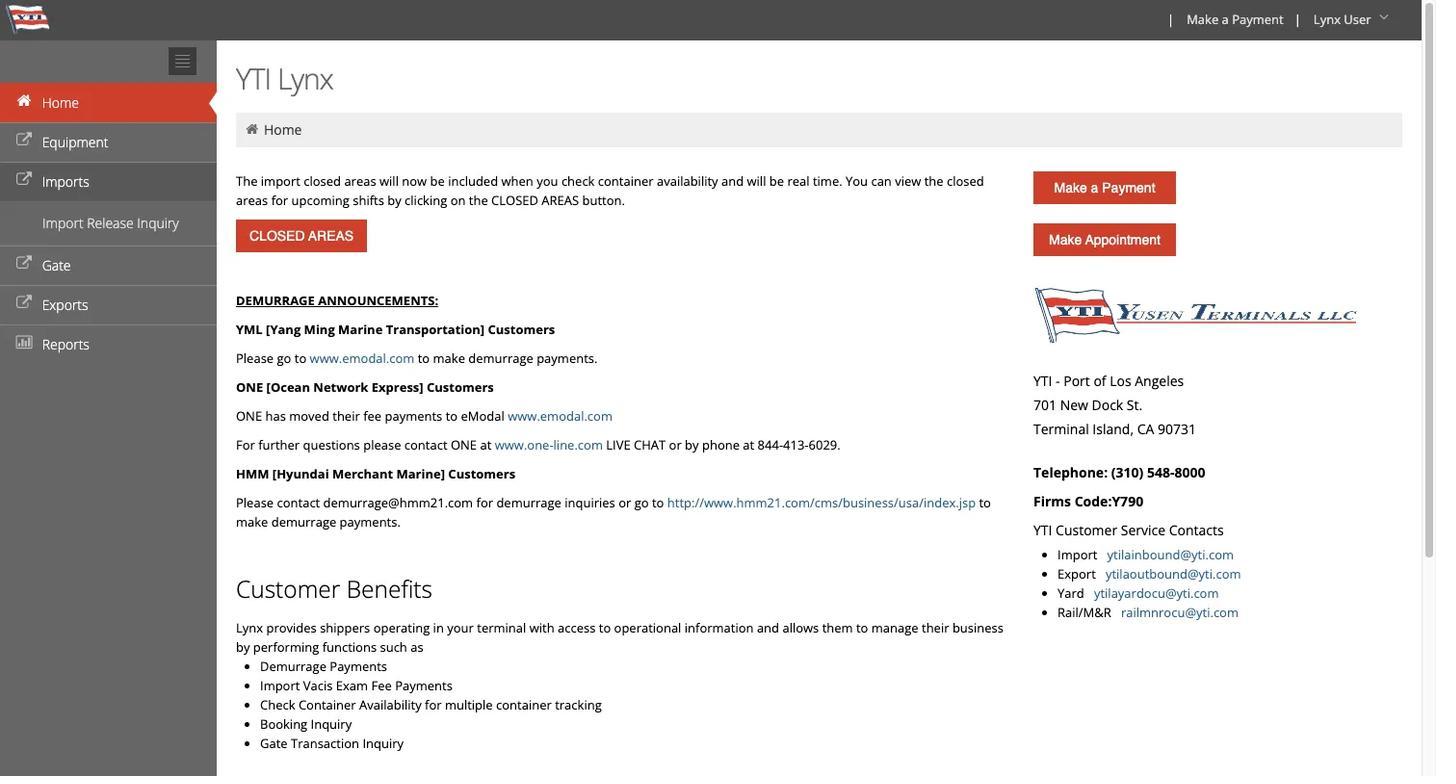 Task type: locate. For each thing, give the bounding box(es) containing it.
areas down the
[[236, 192, 268, 209]]

0 horizontal spatial home
[[42, 93, 79, 112]]

railmnrocu@yti.com
[[1122, 604, 1239, 622]]

customers for one [ocean network express] customers
[[427, 379, 494, 396]]

import up check
[[260, 677, 300, 695]]

0 horizontal spatial at
[[480, 437, 492, 454]]

1 vertical spatial make
[[1055, 180, 1088, 196]]

ytilaoutbound@yti.com
[[1106, 566, 1242, 583]]

customer inside yti customer service contacts import ytilainbound@yti.com export ytilaoutbound@yti.com yard ytilayardocu@yti.com rail/m&r railmnrocu@yti.com
[[1056, 521, 1118, 540]]

0 vertical spatial and
[[722, 172, 744, 190]]

1 closed from the left
[[304, 172, 341, 190]]

user
[[1345, 11, 1372, 28]]

customer up the provides
[[236, 573, 340, 605]]

one for one [ocean network express] customers
[[236, 379, 263, 396]]

0 horizontal spatial closed
[[304, 172, 341, 190]]

demurrage
[[469, 350, 534, 367], [497, 494, 562, 512], [272, 514, 337, 531]]

yti inside yti - port of los angeles 701 new dock st. terminal island, ca 90731
[[1034, 372, 1053, 390]]

demurrage@hmm21.com
[[323, 494, 473, 512]]

1 vertical spatial for
[[477, 494, 493, 512]]

bar chart image
[[14, 336, 34, 350]]

2 please from the top
[[236, 494, 274, 512]]

home
[[42, 93, 79, 112], [264, 120, 302, 139]]

1 horizontal spatial a
[[1222, 11, 1229, 28]]

for down for further questions please contact one at www.one-line.com live chat or by phone at 844-413-6029.
[[477, 494, 493, 512]]

payments. up line.com
[[537, 350, 598, 367]]

container inside the import closed areas will now be included when you check container availability and will be real time.  you can view the closed areas for upcoming shifts by clicking on the closed areas button.
[[598, 172, 654, 190]]

their left fee
[[333, 408, 360, 425]]

0 vertical spatial external link image
[[14, 173, 34, 187]]

and
[[722, 172, 744, 190], [757, 620, 780, 637]]

0 vertical spatial payments
[[330, 658, 387, 675]]

please for please contact demurrage@hmm21.com for demurrage inquiries or go to
[[236, 494, 274, 512]]

2 vertical spatial customers
[[448, 465, 516, 483]]

yti lynx
[[236, 59, 333, 98]]

2 will from the left
[[747, 172, 766, 190]]

-
[[1056, 372, 1061, 390]]

closed
[[304, 172, 341, 190], [947, 172, 985, 190]]

demurrage down www.one-
[[497, 494, 562, 512]]

0 horizontal spatial container
[[496, 697, 552, 714]]

availability
[[657, 172, 718, 190]]

your
[[447, 620, 474, 637]]

or right the chat
[[669, 437, 682, 454]]

1 horizontal spatial by
[[388, 192, 402, 209]]

1 vertical spatial payments.
[[340, 514, 401, 531]]

be up clicking
[[430, 172, 445, 190]]

container left 'tracking'
[[496, 697, 552, 714]]

and right the availability
[[722, 172, 744, 190]]

lynx for provides
[[236, 620, 263, 637]]

make for make appointment link
[[1049, 232, 1082, 248]]

0 horizontal spatial gate
[[42, 256, 71, 275]]

lynx user
[[1314, 11, 1372, 28]]

manage
[[872, 620, 919, 637]]

for down import
[[271, 192, 288, 209]]

1 horizontal spatial gate
[[260, 735, 288, 753]]

0 vertical spatial their
[[333, 408, 360, 425]]

1 horizontal spatial for
[[425, 697, 442, 714]]

areas up shifts at the top
[[344, 172, 376, 190]]

to down transportation]
[[418, 350, 430, 367]]

0 vertical spatial www.emodal.com
[[310, 350, 415, 367]]

0 vertical spatial payment
[[1233, 11, 1284, 28]]

1 horizontal spatial go
[[635, 494, 649, 512]]

one left the [ocean
[[236, 379, 263, 396]]

1 vertical spatial contact
[[277, 494, 320, 512]]

0 vertical spatial areas
[[344, 172, 376, 190]]

questions
[[303, 437, 360, 454]]

has
[[265, 408, 286, 425]]

inquiry down availability
[[363, 735, 404, 753]]

demurrage up emodal
[[469, 350, 534, 367]]

0 vertical spatial www.emodal.com link
[[310, 350, 415, 367]]

lynx inside lynx provides shippers operating in your terminal with access to operational information and allows them to manage their business by performing functions such as demurrage payments import vacis exam fee payments check container availability for multiple container tracking booking inquiry gate transaction inquiry
[[236, 620, 263, 637]]

0 horizontal spatial areas
[[236, 192, 268, 209]]

angeles
[[1135, 372, 1184, 390]]

go right inquiries
[[635, 494, 649, 512]]

0 vertical spatial one
[[236, 379, 263, 396]]

payment left "lynx user"
[[1233, 11, 1284, 28]]

or right inquiries
[[619, 494, 631, 512]]

make a payment
[[1187, 11, 1284, 28], [1055, 180, 1156, 196]]

1 horizontal spatial or
[[669, 437, 682, 454]]

ytilainbound@yti.com link
[[1108, 546, 1234, 564]]

one left has on the bottom left
[[236, 408, 262, 425]]

contacts
[[1170, 521, 1224, 540]]

by left phone
[[685, 437, 699, 454]]

external link image inside imports "link"
[[14, 173, 34, 187]]

demurrage
[[236, 292, 315, 309]]

0 horizontal spatial payments
[[330, 658, 387, 675]]

0 horizontal spatial customer
[[236, 573, 340, 605]]

real
[[788, 172, 810, 190]]

2 horizontal spatial by
[[685, 437, 699, 454]]

contact down one has moved their fee payments to emodal www.emodal.com
[[405, 437, 448, 454]]

tracking
[[555, 697, 602, 714]]

home image up the
[[244, 122, 261, 136]]

www.emodal.com down marine
[[310, 350, 415, 367]]

fee
[[363, 408, 382, 425]]

2 vertical spatial by
[[236, 639, 250, 656]]

firms
[[1034, 492, 1072, 511]]

please
[[363, 437, 401, 454]]

make down hmm
[[236, 514, 268, 531]]

at left 844-
[[743, 437, 755, 454]]

multiple
[[445, 697, 493, 714]]

1 horizontal spatial home
[[264, 120, 302, 139]]

1 vertical spatial go
[[635, 494, 649, 512]]

check
[[260, 697, 295, 714]]

2 be from the left
[[770, 172, 784, 190]]

exports
[[42, 296, 88, 314]]

None submit
[[236, 220, 367, 252]]

closed up upcoming in the top of the page
[[304, 172, 341, 190]]

please
[[236, 350, 274, 367], [236, 494, 274, 512]]

1 vertical spatial a
[[1091, 180, 1099, 196]]

please down hmm
[[236, 494, 274, 512]]

at down emodal
[[480, 437, 492, 454]]

gate up exports
[[42, 256, 71, 275]]

0 vertical spatial container
[[598, 172, 654, 190]]

0 horizontal spatial by
[[236, 639, 250, 656]]

the right view
[[925, 172, 944, 190]]

performing
[[253, 639, 319, 656]]

home link down yti lynx
[[264, 120, 302, 139]]

1 horizontal spatial at
[[743, 437, 755, 454]]

ytilayardocu@yti.com link
[[1095, 585, 1219, 602]]

(310)
[[1112, 463, 1144, 482]]

1 horizontal spatial payments.
[[537, 350, 598, 367]]

0 horizontal spatial import
[[42, 214, 83, 232]]

1 horizontal spatial contact
[[405, 437, 448, 454]]

844-
[[758, 437, 783, 454]]

please go to www.emodal.com to make demurrage payments.
[[236, 350, 598, 367]]

closed right view
[[947, 172, 985, 190]]

www.one-line.com link
[[495, 437, 603, 454]]

1 please from the top
[[236, 350, 274, 367]]

external link image
[[14, 134, 34, 147]]

go down [yang
[[277, 350, 291, 367]]

will left real
[[747, 172, 766, 190]]

0 horizontal spatial payment
[[1103, 180, 1156, 196]]

express]
[[372, 379, 424, 396]]

1 vertical spatial make a payment
[[1055, 180, 1156, 196]]

inquiry down container
[[311, 716, 352, 733]]

to left firms on the right bottom of page
[[979, 494, 991, 512]]

0 vertical spatial inquiry
[[137, 214, 179, 232]]

customers for hmm [hyundai merchant marine] customers
[[448, 465, 516, 483]]

1 at from the left
[[480, 437, 492, 454]]

yti customer service contacts import ytilainbound@yti.com export ytilaoutbound@yti.com yard ytilayardocu@yti.com rail/m&r railmnrocu@yti.com
[[1034, 521, 1242, 622]]

1 horizontal spatial make a payment
[[1187, 11, 1284, 28]]

customers up emodal
[[427, 379, 494, 396]]

by left performing
[[236, 639, 250, 656]]

0 vertical spatial customer
[[1056, 521, 1118, 540]]

1 horizontal spatial inquiry
[[311, 716, 352, 733]]

413-
[[783, 437, 809, 454]]

import inside yti customer service contacts import ytilainbound@yti.com export ytilaoutbound@yti.com yard ytilayardocu@yti.com rail/m&r railmnrocu@yti.com
[[1058, 546, 1098, 564]]

functions
[[322, 639, 377, 656]]

customer down firms code:y790
[[1056, 521, 1118, 540]]

www.emodal.com link up www.one-line.com link
[[508, 408, 613, 425]]

1 vertical spatial home
[[264, 120, 302, 139]]

2 vertical spatial yti
[[1034, 521, 1053, 540]]

for inside the import closed areas will now be included when you check container availability and will be real time.  you can view the closed areas for upcoming shifts by clicking on the closed areas button.
[[271, 192, 288, 209]]

demurrage down [hyundai
[[272, 514, 337, 531]]

1 vertical spatial or
[[619, 494, 631, 512]]

payments up availability
[[395, 677, 453, 695]]

1 vertical spatial please
[[236, 494, 274, 512]]

announcements:
[[318, 292, 439, 309]]

yti inside yti customer service contacts import ytilainbound@yti.com export ytilaoutbound@yti.com yard ytilayardocu@yti.com rail/m&r railmnrocu@yti.com
[[1034, 521, 1053, 540]]

0 vertical spatial make a payment link
[[1179, 0, 1291, 40]]

1 horizontal spatial www.emodal.com
[[508, 408, 613, 425]]

and left "allows"
[[757, 620, 780, 637]]

for left 'multiple'
[[425, 697, 442, 714]]

home down yti lynx
[[264, 120, 302, 139]]

access
[[558, 620, 596, 637]]

one for one has moved their fee payments to emodal www.emodal.com
[[236, 408, 262, 425]]

availability
[[359, 697, 422, 714]]

the
[[236, 172, 258, 190]]

1 horizontal spatial payment
[[1233, 11, 1284, 28]]

make down transportation]
[[433, 350, 465, 367]]

2 closed from the left
[[947, 172, 985, 190]]

by right shifts at the top
[[388, 192, 402, 209]]

contact down [hyundai
[[277, 494, 320, 512]]

on
[[451, 192, 466, 209]]

payments up exam
[[330, 658, 387, 675]]

www.emodal.com link down marine
[[310, 350, 415, 367]]

the
[[925, 172, 944, 190], [469, 192, 488, 209]]

customers right transportation]
[[488, 321, 555, 338]]

container inside lynx provides shippers operating in your terminal with access to operational information and allows them to manage their business by performing functions such as demurrage payments import vacis exam fee payments check container availability for multiple container tracking booking inquiry gate transaction inquiry
[[496, 697, 552, 714]]

2 vertical spatial inquiry
[[363, 735, 404, 753]]

1 horizontal spatial the
[[925, 172, 944, 190]]

by inside lynx provides shippers operating in your terminal with access to operational information and allows them to manage their business by performing functions such as demurrage payments import vacis exam fee payments check container availability for multiple container tracking booking inquiry gate transaction inquiry
[[236, 639, 250, 656]]

1 vertical spatial and
[[757, 620, 780, 637]]

2 vertical spatial lynx
[[236, 620, 263, 637]]

1 vertical spatial external link image
[[14, 257, 34, 271]]

external link image inside gate link
[[14, 257, 34, 271]]

the down included at the left of page
[[469, 192, 488, 209]]

payment up appointment
[[1103, 180, 1156, 196]]

gate down the booking
[[260, 735, 288, 753]]

1 vertical spatial make
[[236, 514, 268, 531]]

1 vertical spatial container
[[496, 697, 552, 714]]

2 external link image from the top
[[14, 257, 34, 271]]

their right "manage"
[[922, 620, 950, 637]]

0 horizontal spatial a
[[1091, 180, 1099, 196]]

1 vertical spatial the
[[469, 192, 488, 209]]

the import closed areas will now be included when you check container availability and will be real time.  you can view the closed areas for upcoming shifts by clicking on the closed areas button.
[[236, 172, 985, 209]]

0 vertical spatial please
[[236, 350, 274, 367]]

closed
[[492, 192, 539, 209]]

import down imports
[[42, 214, 83, 232]]

one down emodal
[[451, 437, 477, 454]]

www.emodal.com link for one has moved their fee payments to emodal www.emodal.com
[[508, 408, 613, 425]]

for inside lynx provides shippers operating in your terminal with access to operational information and allows them to manage their business by performing functions such as demurrage payments import vacis exam fee payments check container availability for multiple container tracking booking inquiry gate transaction inquiry
[[425, 697, 442, 714]]

when
[[502, 172, 534, 190]]

0 horizontal spatial and
[[722, 172, 744, 190]]

0 vertical spatial lynx
[[1314, 11, 1341, 28]]

external link image for gate
[[14, 257, 34, 271]]

to up the [ocean
[[295, 350, 307, 367]]

container up button.
[[598, 172, 654, 190]]

contact
[[405, 437, 448, 454], [277, 494, 320, 512]]

0 horizontal spatial will
[[380, 172, 399, 190]]

payments. down the demurrage@hmm21.com at the bottom left of the page
[[340, 514, 401, 531]]

1 horizontal spatial customer
[[1056, 521, 1118, 540]]

port
[[1064, 372, 1091, 390]]

0 horizontal spatial www.emodal.com link
[[310, 350, 415, 367]]

yti for yti lynx
[[236, 59, 271, 98]]

1 horizontal spatial closed
[[947, 172, 985, 190]]

home image
[[14, 94, 34, 108], [244, 122, 261, 136]]

terminal
[[1034, 420, 1090, 438]]

0 horizontal spatial payments.
[[340, 514, 401, 531]]

angle down image
[[1375, 11, 1394, 24]]

be
[[430, 172, 445, 190], [770, 172, 784, 190]]

will left now at the top
[[380, 172, 399, 190]]

1 vertical spatial www.emodal.com link
[[508, 408, 613, 425]]

external link image for exports
[[14, 297, 34, 310]]

shippers
[[320, 620, 370, 637]]

1 horizontal spatial |
[[1295, 11, 1302, 28]]

to make demurrage payments.
[[236, 494, 991, 531]]

inquiry right release
[[137, 214, 179, 232]]

ytilainbound@yti.com
[[1108, 546, 1234, 564]]

1 vertical spatial one
[[236, 408, 262, 425]]

at
[[480, 437, 492, 454], [743, 437, 755, 454]]

home up equipment
[[42, 93, 79, 112]]

1 horizontal spatial be
[[770, 172, 784, 190]]

external link image inside exports link
[[14, 297, 34, 310]]

www.emodal.com up www.one-line.com link
[[508, 408, 613, 425]]

external link image
[[14, 173, 34, 187], [14, 257, 34, 271], [14, 297, 34, 310]]

inquiry
[[137, 214, 179, 232], [311, 716, 352, 733], [363, 735, 404, 753]]

0 horizontal spatial go
[[277, 350, 291, 367]]

import
[[261, 172, 301, 190]]

make for left make a payment link
[[1055, 180, 1088, 196]]

make inside the to make demurrage payments.
[[236, 514, 268, 531]]

0 horizontal spatial make a payment
[[1055, 180, 1156, 196]]

check
[[562, 172, 595, 190]]

1 horizontal spatial container
[[598, 172, 654, 190]]

1 horizontal spatial www.emodal.com link
[[508, 408, 613, 425]]

1 vertical spatial gate
[[260, 735, 288, 753]]

make
[[433, 350, 465, 367], [236, 514, 268, 531]]

1 horizontal spatial payments
[[395, 677, 453, 695]]

and inside the import closed areas will now be included when you check container availability and will be real time.  you can view the closed areas for upcoming shifts by clicking on the closed areas button.
[[722, 172, 744, 190]]

to right them
[[857, 620, 869, 637]]

0 vertical spatial customers
[[488, 321, 555, 338]]

ytilaoutbound@yti.com link
[[1106, 566, 1242, 583]]

one
[[236, 379, 263, 396], [236, 408, 262, 425], [451, 437, 477, 454]]

home image up external link icon
[[14, 94, 34, 108]]

0 vertical spatial demurrage
[[469, 350, 534, 367]]

to
[[295, 350, 307, 367], [418, 350, 430, 367], [446, 408, 458, 425], [652, 494, 664, 512], [979, 494, 991, 512], [599, 620, 611, 637], [857, 620, 869, 637]]

1 external link image from the top
[[14, 173, 34, 187]]

be left real
[[770, 172, 784, 190]]

1 vertical spatial by
[[685, 437, 699, 454]]

customers down www.one-
[[448, 465, 516, 483]]

import release inquiry link
[[0, 209, 217, 238]]

home link up equipment
[[0, 83, 217, 122]]

gate
[[42, 256, 71, 275], [260, 735, 288, 753]]

their
[[333, 408, 360, 425], [922, 620, 950, 637]]

3 external link image from the top
[[14, 297, 34, 310]]

import up export
[[1058, 546, 1098, 564]]

0 vertical spatial home image
[[14, 94, 34, 108]]

make appointment link
[[1034, 224, 1177, 256]]

lynx for user
[[1314, 11, 1341, 28]]

0 vertical spatial contact
[[405, 437, 448, 454]]

www.one-
[[495, 437, 554, 454]]

please down yml
[[236, 350, 274, 367]]

1 vertical spatial import
[[1058, 546, 1098, 564]]

2 horizontal spatial for
[[477, 494, 493, 512]]

2 at from the left
[[743, 437, 755, 454]]

1 vertical spatial customer
[[236, 573, 340, 605]]

1 vertical spatial inquiry
[[311, 716, 352, 733]]



Task type: describe. For each thing, give the bounding box(es) containing it.
live
[[606, 437, 631, 454]]

benefits
[[347, 573, 433, 605]]

appointment
[[1086, 232, 1161, 248]]

2 horizontal spatial inquiry
[[363, 735, 404, 753]]

reports
[[42, 335, 89, 354]]

please for please go to
[[236, 350, 274, 367]]

yti for yti customer service contacts import ytilainbound@yti.com export ytilaoutbound@yti.com yard ytilayardocu@yti.com rail/m&r railmnrocu@yti.com
[[1034, 521, 1053, 540]]

emodal
[[461, 408, 505, 425]]

external link image for imports
[[14, 173, 34, 187]]

hmm
[[236, 465, 269, 483]]

1 vertical spatial payment
[[1103, 180, 1156, 196]]

shifts
[[353, 192, 384, 209]]

you
[[846, 172, 868, 190]]

payments. inside the to make demurrage payments.
[[340, 514, 401, 531]]

transportation]
[[386, 321, 485, 338]]

to left emodal
[[446, 408, 458, 425]]

1 vertical spatial demurrage
[[497, 494, 562, 512]]

further
[[258, 437, 300, 454]]

0 vertical spatial the
[[925, 172, 944, 190]]

as
[[411, 639, 424, 656]]

ca
[[1138, 420, 1155, 438]]

701
[[1034, 396, 1057, 414]]

0 horizontal spatial their
[[333, 408, 360, 425]]

2 vertical spatial one
[[451, 437, 477, 454]]

reports link
[[0, 325, 217, 364]]

new
[[1061, 396, 1089, 414]]

vacis
[[303, 677, 333, 695]]

and inside lynx provides shippers operating in your terminal with access to operational information and allows them to manage their business by performing functions such as demurrage payments import vacis exam fee payments check container availability for multiple container tracking booking inquiry gate transaction inquiry
[[757, 620, 780, 637]]

such
[[380, 639, 407, 656]]

8000
[[1175, 463, 1206, 482]]

demurrage inside the to make demurrage payments.
[[272, 514, 337, 531]]

0 horizontal spatial www.emodal.com
[[310, 350, 415, 367]]

1 vertical spatial payments
[[395, 677, 453, 695]]

phone
[[702, 437, 740, 454]]

equipment
[[42, 133, 108, 151]]

0 vertical spatial make a payment
[[1187, 11, 1284, 28]]

2 | from the left
[[1295, 11, 1302, 28]]

0 vertical spatial a
[[1222, 11, 1229, 28]]

by inside the import closed areas will now be included when you check container availability and will be real time.  you can view the closed areas for upcoming shifts by clicking on the closed areas button.
[[388, 192, 402, 209]]

0 horizontal spatial make a payment link
[[1034, 172, 1177, 204]]

telephone: (310) 548-8000
[[1034, 463, 1206, 482]]

marine
[[338, 321, 383, 338]]

to right access
[[599, 620, 611, 637]]

gate link
[[0, 246, 217, 285]]

operational
[[614, 620, 682, 637]]

view
[[895, 172, 922, 190]]

0 horizontal spatial contact
[[277, 494, 320, 512]]

island,
[[1093, 420, 1134, 438]]

0 vertical spatial gate
[[42, 256, 71, 275]]

booking
[[260, 716, 308, 733]]

allows
[[783, 620, 819, 637]]

merchant
[[332, 465, 393, 483]]

ytilayardocu@yti.com
[[1095, 585, 1219, 602]]

release
[[87, 214, 134, 232]]

time.
[[813, 172, 843, 190]]

demurrage announcements:
[[236, 292, 439, 309]]

chat
[[634, 437, 666, 454]]

for further questions please contact one at www.one-line.com live chat or by phone at 844-413-6029.
[[236, 437, 841, 454]]

import inside lynx provides shippers operating in your terminal with access to operational information and allows them to manage their business by performing functions such as demurrage payments import vacis exam fee payments check container availability for multiple container tracking booking inquiry gate transaction inquiry
[[260, 677, 300, 695]]

http://www.hmm21.com/cms/business/usa/index.jsp link
[[668, 494, 976, 512]]

service
[[1121, 521, 1166, 540]]

548-
[[1148, 463, 1175, 482]]

import release inquiry
[[42, 214, 179, 232]]

clicking
[[405, 192, 447, 209]]

1 horizontal spatial areas
[[344, 172, 376, 190]]

imports link
[[0, 162, 217, 201]]

with
[[530, 620, 555, 637]]

operating
[[374, 620, 430, 637]]

line.com
[[554, 437, 603, 454]]

0 horizontal spatial home link
[[0, 83, 217, 122]]

1 horizontal spatial make a payment link
[[1179, 0, 1291, 40]]

to down the chat
[[652, 494, 664, 512]]

included
[[448, 172, 498, 190]]

1 be from the left
[[430, 172, 445, 190]]

0 horizontal spatial home image
[[14, 94, 34, 108]]

now
[[402, 172, 427, 190]]

yti for yti - port of los angeles 701 new dock st. terminal island, ca 90731
[[1034, 372, 1053, 390]]

dock
[[1092, 396, 1124, 414]]

one [ocean network express] customers
[[236, 379, 494, 396]]

0 vertical spatial go
[[277, 350, 291, 367]]

1 vertical spatial lynx
[[277, 59, 333, 98]]

1 vertical spatial home image
[[244, 122, 261, 136]]

imports
[[42, 172, 89, 191]]

[yang
[[266, 321, 301, 338]]

1 horizontal spatial home link
[[264, 120, 302, 139]]

one has moved their fee payments to emodal www.emodal.com
[[236, 408, 613, 425]]

0 vertical spatial or
[[669, 437, 682, 454]]

1 vertical spatial areas
[[236, 192, 268, 209]]

railmnrocu@yti.com link
[[1122, 604, 1239, 622]]

marine]
[[396, 465, 445, 483]]

0 vertical spatial make
[[433, 350, 465, 367]]

transaction
[[291, 735, 359, 753]]

hmm [hyundai merchant marine] customers
[[236, 465, 516, 483]]

please contact demurrage@hmm21.com for demurrage inquiries or go to http://www.hmm21.com/cms/business/usa/index.jsp
[[236, 494, 976, 512]]

container
[[299, 697, 356, 714]]

exports link
[[0, 285, 217, 325]]

telephone:
[[1034, 463, 1108, 482]]

their inside lynx provides shippers operating in your terminal with access to operational information and allows them to manage their business by performing functions such as demurrage payments import vacis exam fee payments check container availability for multiple container tracking booking inquiry gate transaction inquiry
[[922, 620, 950, 637]]

[ocean
[[266, 379, 310, 396]]

1 will from the left
[[380, 172, 399, 190]]

can
[[871, 172, 892, 190]]

90731
[[1158, 420, 1197, 438]]

gate inside lynx provides shippers operating in your terminal with access to operational information and allows them to manage their business by performing functions such as demurrage payments import vacis exam fee payments check container availability for multiple container tracking booking inquiry gate transaction inquiry
[[260, 735, 288, 753]]

http://www.hmm21.com/cms/business/usa/index.jsp
[[668, 494, 976, 512]]

yti - port of los angeles 701 new dock st. terminal island, ca 90731
[[1034, 372, 1197, 438]]

upcoming
[[292, 192, 350, 209]]

of
[[1094, 372, 1107, 390]]

customer benefits
[[236, 573, 433, 605]]

to inside the to make demurrage payments.
[[979, 494, 991, 512]]

6029.
[[809, 437, 841, 454]]

lynx provides shippers operating in your terminal with access to operational information and allows them to manage their business by performing functions such as demurrage payments import vacis exam fee payments check container availability for multiple container tracking booking inquiry gate transaction inquiry
[[236, 620, 1004, 753]]

export
[[1058, 566, 1096, 583]]

0 horizontal spatial or
[[619, 494, 631, 512]]

1 | from the left
[[1168, 11, 1175, 28]]

rail/m&r
[[1058, 604, 1112, 622]]

www.emodal.com link for to make demurrage payments.
[[310, 350, 415, 367]]

terminal
[[477, 620, 526, 637]]

0 vertical spatial make
[[1187, 11, 1219, 28]]



Task type: vqa. For each thing, say whether or not it's contained in the screenshot.
topmost Customer
yes



